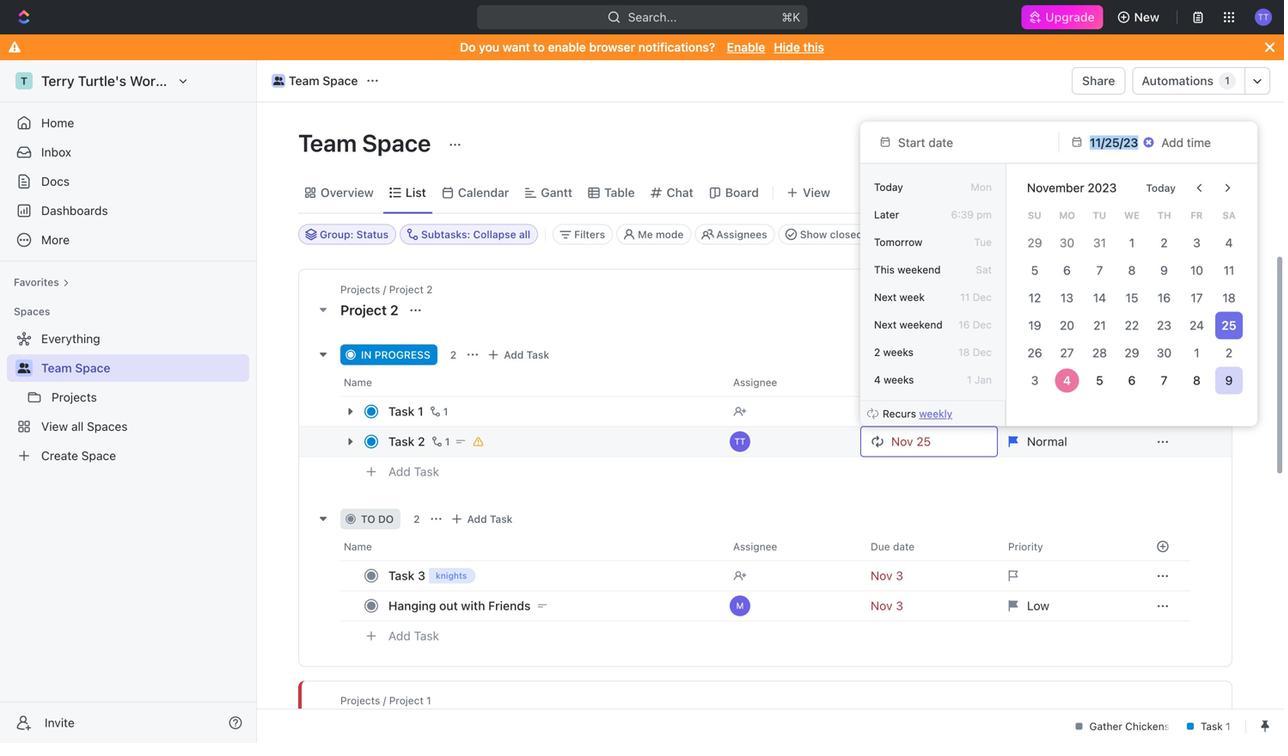Task type: describe. For each thing, give the bounding box(es) containing it.
upgrade link
[[1022, 5, 1104, 29]]

0 vertical spatial user group image
[[273, 77, 284, 85]]

favorites button
[[7, 272, 76, 292]]

inbox link
[[7, 138, 249, 166]]

1 button for 2
[[429, 433, 453, 450]]

Start date text field
[[899, 135, 1035, 149]]

task 1
[[389, 404, 424, 418]]

share
[[1083, 74, 1116, 88]]

calendar
[[458, 185, 509, 200]]

team space inside tree
[[41, 361, 110, 375]]

2 horizontal spatial 4
[[1226, 236, 1234, 250]]

this weekend
[[875, 264, 941, 276]]

dec for 16 dec
[[973, 319, 992, 331]]

0 horizontal spatial today
[[875, 181, 904, 193]]

hanging out with friends
[[389, 599, 531, 613]]

this
[[804, 40, 825, 54]]

weekend for this weekend
[[898, 264, 941, 276]]

hanging out with friends link
[[384, 593, 720, 618]]

today inside button
[[1147, 182, 1176, 194]]

mon
[[971, 181, 992, 193]]

upgrade
[[1046, 10, 1095, 24]]

0 vertical spatial 5
[[1032, 263, 1039, 277]]

3 inside task 3 link
[[418, 568, 426, 583]]

dec for 11 dec
[[973, 291, 992, 303]]

recurs
[[883, 408, 917, 420]]

assignees button
[[695, 224, 775, 245]]

week
[[900, 291, 925, 303]]

25
[[1222, 318, 1237, 332]]

0 vertical spatial 9
[[1161, 263, 1169, 277]]

you
[[479, 40, 500, 54]]

hanging
[[389, 599, 436, 613]]

chat link
[[664, 181, 694, 205]]

0 vertical spatial 8
[[1129, 263, 1136, 277]]

2 down th
[[1161, 236, 1169, 250]]

sa
[[1223, 210, 1236, 221]]

1 horizontal spatial 4
[[1064, 373, 1072, 387]]

sat
[[976, 264, 992, 276]]

user group image inside team space tree
[[18, 363, 31, 373]]

today button
[[1136, 174, 1187, 202]]

next for next week
[[875, 291, 897, 303]]

favorites
[[14, 276, 59, 288]]

18 for 18 dec
[[959, 346, 970, 358]]

board link
[[722, 181, 759, 205]]

customize button
[[1116, 181, 1204, 205]]

0 horizontal spatial 30
[[1060, 236, 1075, 250]]

fr
[[1191, 210, 1204, 221]]

to do
[[361, 513, 394, 525]]

november 2023
[[1028, 181, 1117, 195]]

this
[[875, 264, 895, 276]]

tue
[[975, 236, 992, 248]]

out
[[439, 599, 458, 613]]

list
[[406, 185, 426, 200]]

docs link
[[7, 168, 249, 195]]

2 down the 25 at the top right of the page
[[1226, 346, 1233, 360]]

table
[[605, 185, 635, 200]]

pm
[[977, 209, 992, 221]]

1 left jan
[[967, 374, 972, 386]]

0 vertical spatial hide
[[774, 40, 801, 54]]

1 horizontal spatial 6
[[1129, 373, 1136, 387]]

Due date text field
[[1090, 135, 1140, 149]]

6:39 pm
[[952, 209, 992, 221]]

17
[[1191, 291, 1204, 305]]

1 vertical spatial space
[[362, 129, 431, 157]]

new button
[[1111, 3, 1170, 31]]

next weekend
[[875, 319, 943, 331]]

overview
[[321, 185, 374, 200]]

1 vertical spatial to
[[361, 513, 376, 525]]

new
[[1135, 10, 1160, 24]]

16 dec
[[959, 319, 992, 331]]

table link
[[601, 181, 635, 205]]

project 2
[[341, 302, 402, 318]]

search...
[[628, 10, 677, 24]]

1 button for 1
[[427, 403, 451, 420]]

do you want to enable browser notifications? enable hide this
[[460, 40, 825, 54]]

team space tree
[[7, 325, 249, 470]]

friends
[[489, 599, 531, 613]]

next week
[[875, 291, 925, 303]]

1 jan
[[967, 374, 992, 386]]

12
[[1029, 291, 1042, 305]]

18 for 18
[[1223, 291, 1236, 305]]

search button
[[990, 181, 1057, 205]]

in progress
[[361, 349, 431, 361]]

6:39
[[952, 209, 974, 221]]

docs
[[41, 174, 70, 188]]

27
[[1061, 346, 1075, 360]]

Add time text field
[[1162, 135, 1214, 149]]

su
[[1029, 210, 1042, 221]]

weekend for next weekend
[[900, 319, 943, 331]]

0 vertical spatial team
[[289, 74, 320, 88]]

hide button
[[1061, 181, 1113, 205]]

tomorrow
[[875, 236, 923, 248]]

weeks for 2 weeks
[[884, 346, 914, 358]]

task 2
[[389, 434, 425, 448]]

dashboards link
[[7, 197, 249, 224]]

task 3 link
[[384, 563, 720, 588]]

recurs weekly
[[883, 408, 953, 420]]

26
[[1028, 346, 1043, 360]]

1 horizontal spatial 7
[[1162, 373, 1168, 387]]

we
[[1125, 210, 1140, 221]]

1 down "24" on the right top
[[1195, 346, 1200, 360]]

gantt link
[[538, 181, 573, 205]]

invite
[[45, 716, 75, 730]]

2 right progress
[[450, 349, 457, 361]]

hide inside hide button
[[893, 228, 916, 240]]

2023
[[1088, 181, 1117, 195]]

22
[[1125, 318, 1140, 332]]

home link
[[7, 109, 249, 137]]



Task type: locate. For each thing, give the bounding box(es) containing it.
11 right 10
[[1224, 263, 1235, 277]]

1 vertical spatial weekend
[[900, 319, 943, 331]]

chat
[[667, 185, 694, 200]]

0 vertical spatial 16
[[1159, 291, 1172, 305]]

1 horizontal spatial 8
[[1194, 373, 1201, 387]]

4 weeks
[[875, 374, 915, 386]]

enable
[[548, 40, 586, 54]]

5
[[1032, 263, 1039, 277], [1097, 373, 1104, 387]]

1
[[1226, 75, 1231, 87], [1130, 236, 1135, 250], [1195, 346, 1200, 360], [967, 374, 972, 386], [418, 404, 424, 418], [443, 405, 448, 418], [445, 436, 450, 448]]

next up 2 weeks
[[875, 319, 897, 331]]

5 up 12
[[1032, 263, 1039, 277]]

search
[[1012, 185, 1052, 200]]

hide inside hide dropdown button
[[1081, 185, 1108, 200]]

hide left the this
[[774, 40, 801, 54]]

1 vertical spatial 9
[[1226, 373, 1234, 387]]

16 up 18 dec
[[959, 319, 970, 331]]

assignees
[[717, 228, 768, 240]]

task
[[1186, 136, 1213, 151], [527, 349, 550, 361], [389, 404, 415, 418], [389, 434, 415, 448], [414, 465, 440, 479], [490, 513, 513, 525], [389, 568, 415, 583], [414, 629, 440, 643]]

overview link
[[317, 181, 374, 205]]

space inside team space tree
[[75, 361, 110, 375]]

2 dec from the top
[[973, 319, 992, 331]]

0 vertical spatial team space
[[289, 74, 358, 88]]

1 vertical spatial team space
[[298, 129, 436, 157]]

1 vertical spatial 6
[[1129, 373, 1136, 387]]

mo
[[1060, 210, 1076, 221]]

0 horizontal spatial to
[[361, 513, 376, 525]]

0 vertical spatial next
[[875, 291, 897, 303]]

1 horizontal spatial 18
[[1223, 291, 1236, 305]]

30 down mo
[[1060, 236, 1075, 250]]

8
[[1129, 263, 1136, 277], [1194, 373, 1201, 387]]

team space link
[[267, 71, 362, 91], [41, 354, 246, 382]]

0 horizontal spatial 6
[[1064, 263, 1072, 277]]

21
[[1094, 318, 1106, 332]]

8 up 15
[[1129, 263, 1136, 277]]

0 horizontal spatial user group image
[[18, 363, 31, 373]]

14
[[1094, 291, 1107, 305]]

1 horizontal spatial 9
[[1226, 373, 1234, 387]]

7 down 23
[[1162, 373, 1168, 387]]

0 vertical spatial 7
[[1097, 263, 1104, 277]]

next
[[875, 291, 897, 303], [875, 319, 897, 331]]

want
[[503, 40, 530, 54]]

1 horizontal spatial hide
[[893, 228, 916, 240]]

Search tasks... text field
[[1071, 221, 1243, 247]]

2 vertical spatial hide
[[893, 228, 916, 240]]

0 vertical spatial 3
[[1194, 236, 1201, 250]]

0 vertical spatial dec
[[973, 291, 992, 303]]

1 horizontal spatial user group image
[[273, 77, 284, 85]]

1 vertical spatial dec
[[973, 319, 992, 331]]

add task button
[[1150, 130, 1223, 157], [484, 344, 557, 365], [381, 461, 446, 482], [447, 509, 520, 529], [381, 626, 446, 646]]

2 right 'do'
[[414, 513, 420, 525]]

0 vertical spatial 29
[[1028, 236, 1043, 250]]

home
[[41, 116, 74, 130]]

3 up 'hanging'
[[418, 568, 426, 583]]

1 vertical spatial next
[[875, 319, 897, 331]]

0 vertical spatial 30
[[1060, 236, 1075, 250]]

to left 'do'
[[361, 513, 376, 525]]

2
[[1161, 236, 1169, 250], [390, 302, 399, 318], [1226, 346, 1233, 360], [875, 346, 881, 358], [450, 349, 457, 361], [418, 434, 425, 448], [414, 513, 420, 525]]

1 button right task 1
[[427, 403, 451, 420]]

weekend down week
[[900, 319, 943, 331]]

hide down later
[[893, 228, 916, 240]]

1 vertical spatial weeks
[[884, 374, 915, 386]]

automations
[[1142, 74, 1214, 88]]

4 down 27
[[1064, 373, 1072, 387]]

4 down sa
[[1226, 236, 1234, 250]]

0 horizontal spatial 18
[[959, 346, 970, 358]]

2 next from the top
[[875, 319, 897, 331]]

5 down 28
[[1097, 373, 1104, 387]]

team inside tree
[[41, 361, 72, 375]]

weekend up week
[[898, 264, 941, 276]]

9 left 10
[[1161, 263, 1169, 277]]

1 vertical spatial hide
[[1081, 185, 1108, 200]]

1 horizontal spatial 5
[[1097, 373, 1104, 387]]

0 vertical spatial weekend
[[898, 264, 941, 276]]

2 weeks
[[875, 346, 914, 358]]

2 vertical spatial dec
[[973, 346, 992, 358]]

1 vertical spatial team
[[298, 129, 357, 157]]

0 horizontal spatial 16
[[959, 319, 970, 331]]

19
[[1029, 318, 1042, 332]]

1 horizontal spatial today
[[1147, 182, 1176, 194]]

1 dec from the top
[[973, 291, 992, 303]]

0 vertical spatial 1 button
[[427, 403, 451, 420]]

0 vertical spatial space
[[323, 74, 358, 88]]

0 horizontal spatial 9
[[1161, 263, 1169, 277]]

2 vertical spatial team space
[[41, 361, 110, 375]]

next for next weekend
[[875, 319, 897, 331]]

with
[[461, 599, 485, 613]]

1 vertical spatial team space link
[[41, 354, 246, 382]]

1 vertical spatial 11
[[961, 291, 970, 303]]

16
[[1159, 291, 1172, 305], [959, 319, 970, 331]]

1 vertical spatial 8
[[1194, 373, 1201, 387]]

1 horizontal spatial 29
[[1125, 346, 1140, 360]]

1 vertical spatial 1 button
[[429, 433, 453, 450]]

6 up 13
[[1064, 263, 1072, 277]]

16 for 16 dec
[[959, 319, 970, 331]]

11 for 11
[[1224, 263, 1235, 277]]

progress
[[375, 349, 431, 361]]

tu
[[1093, 210, 1107, 221]]

9 down the 25 at the top right of the page
[[1226, 373, 1234, 387]]

2 horizontal spatial 3
[[1194, 236, 1201, 250]]

dec up jan
[[973, 346, 992, 358]]

1 horizontal spatial space
[[323, 74, 358, 88]]

0 vertical spatial team space link
[[267, 71, 362, 91]]

1 right "automations"
[[1226, 75, 1231, 87]]

1 right task 1
[[443, 405, 448, 418]]

enable
[[727, 40, 766, 54]]

16 for 16
[[1159, 291, 1172, 305]]

3 down 26
[[1032, 373, 1039, 387]]

0 horizontal spatial 7
[[1097, 263, 1104, 277]]

1 horizontal spatial 30
[[1158, 346, 1172, 360]]

in
[[361, 349, 372, 361]]

1 vertical spatial 3
[[1032, 373, 1039, 387]]

2 horizontal spatial hide
[[1081, 185, 1108, 200]]

1 horizontal spatial 11
[[1224, 263, 1235, 277]]

1 vertical spatial 7
[[1162, 373, 1168, 387]]

user group image
[[273, 77, 284, 85], [18, 363, 31, 373]]

15
[[1126, 291, 1139, 305]]

team space
[[289, 74, 358, 88], [298, 129, 436, 157], [41, 361, 110, 375]]

today up later
[[875, 181, 904, 193]]

weeks up 4 weeks
[[884, 346, 914, 358]]

8 down "24" on the right top
[[1194, 373, 1201, 387]]

18 down 16 dec
[[959, 346, 970, 358]]

add task
[[1161, 136, 1213, 151], [504, 349, 550, 361], [389, 465, 440, 479], [467, 513, 513, 525], [389, 629, 440, 643]]

30
[[1060, 236, 1075, 250], [1158, 346, 1172, 360]]

1 right task 2
[[445, 436, 450, 448]]

13
[[1061, 291, 1074, 305]]

today up th
[[1147, 182, 1176, 194]]

30 down 23
[[1158, 346, 1172, 360]]

dec down 11 dec
[[973, 319, 992, 331]]

0 horizontal spatial 4
[[875, 374, 881, 386]]

hide up tu
[[1081, 185, 1108, 200]]

1 next from the top
[[875, 291, 897, 303]]

18 dec
[[959, 346, 992, 358]]

11 for 11 dec
[[961, 291, 970, 303]]

0 horizontal spatial 8
[[1129, 263, 1136, 277]]

dec for 18 dec
[[973, 346, 992, 358]]

0 vertical spatial 18
[[1223, 291, 1236, 305]]

2 down task 1
[[418, 434, 425, 448]]

0 vertical spatial 11
[[1224, 263, 1235, 277]]

weeks
[[884, 346, 914, 358], [884, 374, 915, 386]]

board
[[726, 185, 759, 200]]

to right the want
[[534, 40, 545, 54]]

task 3
[[389, 568, 426, 583]]

to
[[534, 40, 545, 54], [361, 513, 376, 525]]

2 vertical spatial team
[[41, 361, 72, 375]]

calendar link
[[455, 181, 509, 205]]

29 down 'su'
[[1028, 236, 1043, 250]]

0 horizontal spatial 11
[[961, 291, 970, 303]]

2 vertical spatial 3
[[418, 568, 426, 583]]

0 horizontal spatial hide
[[774, 40, 801, 54]]

0 horizontal spatial space
[[75, 361, 110, 375]]

0 vertical spatial weeks
[[884, 346, 914, 358]]

0 horizontal spatial 29
[[1028, 236, 1043, 250]]

th
[[1158, 210, 1172, 221]]

11 dec
[[961, 291, 992, 303]]

team space link inside team space tree
[[41, 354, 246, 382]]

hide button
[[886, 224, 922, 245]]

dec down 'sat'
[[973, 291, 992, 303]]

11
[[1224, 263, 1235, 277], [961, 291, 970, 303]]

1 down we
[[1130, 236, 1135, 250]]

2 vertical spatial space
[[75, 361, 110, 375]]

29 down 22
[[1125, 346, 1140, 360]]

sidebar navigation
[[0, 60, 257, 743]]

0 vertical spatial to
[[534, 40, 545, 54]]

1 up task 2
[[418, 404, 424, 418]]

2 up 4 weeks
[[875, 346, 881, 358]]

11 up 16 dec
[[961, 291, 970, 303]]

inbox
[[41, 145, 71, 159]]

10
[[1191, 263, 1204, 277]]

space
[[323, 74, 358, 88], [362, 129, 431, 157], [75, 361, 110, 375]]

do
[[460, 40, 476, 54]]

notifications?
[[639, 40, 716, 54]]

0 horizontal spatial 5
[[1032, 263, 1039, 277]]

next left week
[[875, 291, 897, 303]]

4
[[1226, 236, 1234, 250], [1064, 373, 1072, 387], [875, 374, 881, 386]]

1 vertical spatial 18
[[959, 346, 970, 358]]

6 down 22
[[1129, 373, 1136, 387]]

1 button right task 2
[[429, 433, 453, 450]]

1 vertical spatial 16
[[959, 319, 970, 331]]

1 horizontal spatial 3
[[1032, 373, 1039, 387]]

23
[[1158, 318, 1172, 332]]

later
[[875, 209, 900, 221]]

1 vertical spatial 30
[[1158, 346, 1172, 360]]

project
[[341, 302, 387, 318]]

hide
[[774, 40, 801, 54], [1081, 185, 1108, 200], [893, 228, 916, 240]]

1 vertical spatial 5
[[1097, 373, 1104, 387]]

0 horizontal spatial team space link
[[41, 354, 246, 382]]

6
[[1064, 263, 1072, 277], [1129, 373, 1136, 387]]

team
[[289, 74, 320, 88], [298, 129, 357, 157], [41, 361, 72, 375]]

7 down 31
[[1097, 263, 1104, 277]]

1 vertical spatial 29
[[1125, 346, 1140, 360]]

2 right project in the left top of the page
[[390, 302, 399, 318]]

3
[[1194, 236, 1201, 250], [1032, 373, 1039, 387], [418, 568, 426, 583]]

weeks for 4 weeks
[[884, 374, 915, 386]]

1 horizontal spatial 16
[[1159, 291, 1172, 305]]

3 up 10
[[1194, 236, 1201, 250]]

18
[[1223, 291, 1236, 305], [959, 346, 970, 358]]

20
[[1060, 318, 1075, 332]]

0 vertical spatial 6
[[1064, 263, 1072, 277]]

18 up the 25 at the top right of the page
[[1223, 291, 1236, 305]]

0 horizontal spatial 3
[[418, 568, 426, 583]]

9
[[1161, 263, 1169, 277], [1226, 373, 1234, 387]]

16 up 23
[[1159, 291, 1172, 305]]

4 down 2 weeks
[[875, 374, 881, 386]]

3 dec from the top
[[973, 346, 992, 358]]

jan
[[975, 374, 992, 386]]

1 vertical spatial user group image
[[18, 363, 31, 373]]

november
[[1028, 181, 1085, 195]]

dashboards
[[41, 203, 108, 218]]

list link
[[402, 181, 426, 205]]

1 horizontal spatial to
[[534, 40, 545, 54]]

2 horizontal spatial space
[[362, 129, 431, 157]]

weeks down 2 weeks
[[884, 374, 915, 386]]

1 horizontal spatial team space link
[[267, 71, 362, 91]]



Task type: vqa. For each thing, say whether or not it's contained in the screenshot.


